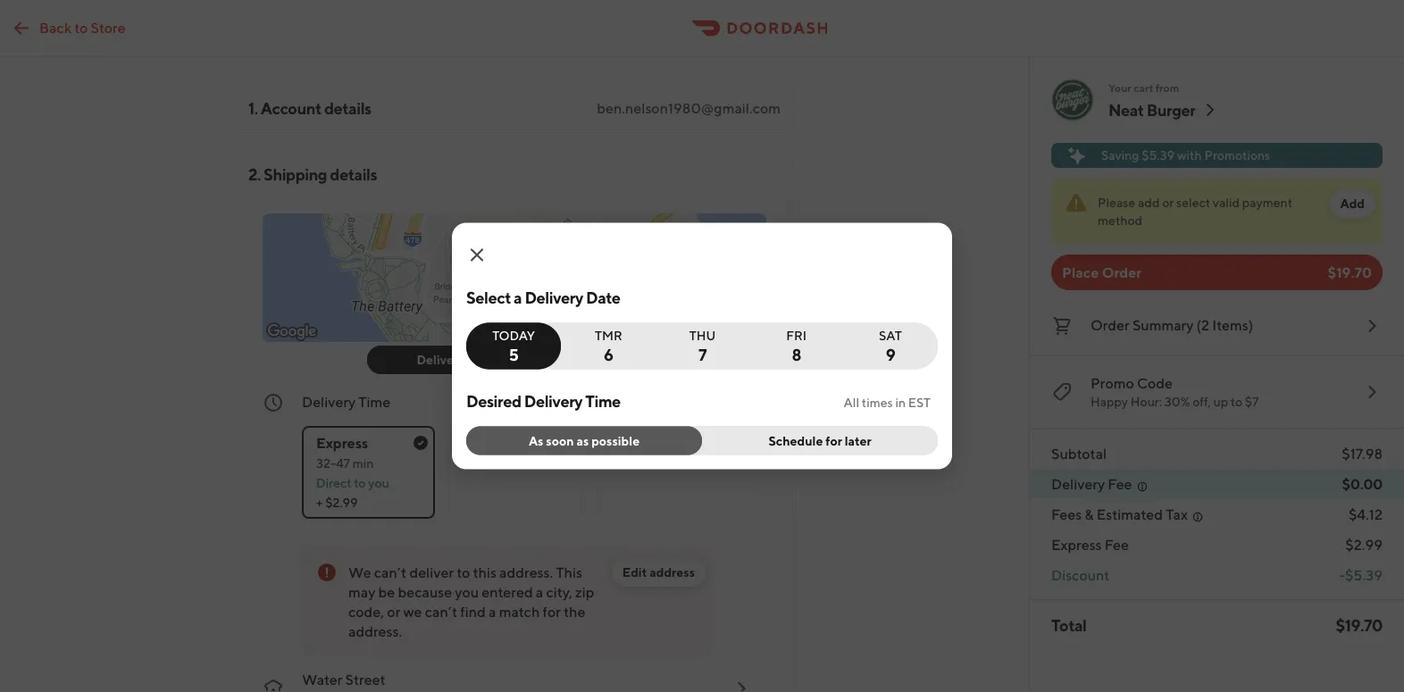 Task type: locate. For each thing, give the bounding box(es) containing it.
$5.39 inside button
[[1142, 148, 1175, 163]]

order
[[1102, 264, 1142, 281], [1091, 317, 1130, 334]]

all
[[844, 395, 860, 410]]

to
[[74, 19, 88, 36], [1231, 395, 1243, 409], [354, 476, 366, 491], [457, 564, 470, 581]]

fees
[[1052, 506, 1082, 523]]

order right place
[[1102, 264, 1142, 281]]

later down 7
[[698, 435, 729, 452]]

$5.39 for -
[[1346, 567, 1383, 584]]

express up 32–47
[[316, 435, 368, 452]]

time down delivery radio
[[359, 394, 391, 411]]

to left $7
[[1231, 395, 1243, 409]]

tmr 6
[[595, 328, 623, 365]]

$5.39 down $4.12
[[1346, 567, 1383, 584]]

code
[[1138, 375, 1174, 392]]

37–52
[[464, 456, 498, 471]]

delivery left date
[[525, 288, 583, 307]]

can't up be on the bottom of the page
[[374, 564, 407, 581]]

1 vertical spatial or
[[387, 604, 401, 621]]

later for schedule for later choose a time
[[698, 435, 729, 452]]

fees & estimated
[[1052, 506, 1164, 523]]

schedule inside schedule for later choose a time
[[611, 435, 674, 452]]

cart
[[1134, 81, 1154, 94]]

neat burger
[[1109, 100, 1196, 119]]

0 vertical spatial you
[[368, 476, 389, 491]]

1 horizontal spatial address.
[[500, 564, 553, 581]]

0 horizontal spatial schedule
[[611, 435, 674, 452]]

schedule up choose
[[611, 435, 674, 452]]

$2.99 down $4.12
[[1346, 537, 1383, 554]]

0 horizontal spatial min
[[353, 456, 374, 471]]

to inside "button"
[[74, 19, 88, 36]]

(2
[[1197, 317, 1210, 334]]

1 horizontal spatial for
[[677, 435, 696, 452]]

0 horizontal spatial later
[[698, 435, 729, 452]]

$17.98
[[1343, 446, 1383, 462]]

we
[[349, 564, 371, 581]]

Pickup radio
[[504, 346, 662, 374]]

later inside "option"
[[845, 433, 872, 448]]

close image
[[467, 244, 488, 266]]

+
[[316, 496, 323, 510]]

express up discount
[[1052, 537, 1102, 554]]

0 vertical spatial or
[[1163, 195, 1175, 210]]

time
[[667, 456, 692, 471]]

0 vertical spatial order
[[1102, 264, 1142, 281]]

as soon as possible
[[529, 433, 640, 448]]

$5.39
[[1142, 148, 1175, 163], [1346, 567, 1383, 584]]

can't
[[374, 564, 407, 581], [425, 604, 458, 621]]

edit address
[[623, 565, 695, 580]]

tax
[[1166, 506, 1189, 523]]

min down standard
[[500, 456, 521, 471]]

order summary (2 items)
[[1091, 317, 1254, 334]]

to inside promo code happy hour: 30% off, up to $7
[[1231, 395, 1243, 409]]

0 vertical spatial $2.99
[[325, 496, 358, 510]]

place
[[1063, 264, 1100, 281]]

times
[[862, 395, 893, 410]]

to left the "this"
[[457, 564, 470, 581]]

your cart from
[[1109, 81, 1180, 94]]

a
[[514, 288, 522, 307], [658, 456, 664, 471], [536, 584, 544, 601], [489, 604, 496, 621]]

delivery inside radio
[[417, 353, 465, 367]]

can't down because
[[425, 604, 458, 621]]

for inside we can't deliver to this address. this may be because you entered a city, zip code, or we can't find a match for the address.
[[543, 604, 561, 621]]

or right "add"
[[1163, 195, 1175, 210]]

1 horizontal spatial later
[[845, 433, 872, 448]]

$4.12
[[1349, 506, 1383, 523]]

order left summary
[[1091, 317, 1130, 334]]

None radio
[[467, 323, 561, 370], [551, 323, 656, 370], [302, 426, 435, 519], [450, 426, 583, 519], [467, 323, 561, 370], [551, 323, 656, 370], [302, 426, 435, 519], [450, 426, 583, 519]]

for inside schedule for later choose a time
[[677, 435, 696, 452]]

to inside we can't deliver to this address. this may be because you entered a city, zip code, or we can't find a match for the address.
[[457, 564, 470, 581]]

or inside the please add or select valid payment method
[[1163, 195, 1175, 210]]

status
[[1052, 179, 1383, 244]]

est
[[909, 395, 931, 410]]

select
[[467, 288, 511, 307]]

9
[[886, 345, 896, 365]]

1 horizontal spatial can't
[[425, 604, 458, 621]]

0 vertical spatial details
[[324, 98, 372, 118]]

2 min from the left
[[500, 456, 521, 471]]

you right direct
[[368, 476, 389, 491]]

later for schedule for later
[[845, 433, 872, 448]]

a right find
[[489, 604, 496, 621]]

add button
[[1330, 189, 1376, 218]]

subtotal
[[1052, 446, 1108, 462]]

address.
[[500, 564, 553, 581], [349, 623, 402, 640]]

1 vertical spatial order
[[1091, 317, 1130, 334]]

edit
[[623, 565, 647, 580]]

address. down code,
[[349, 623, 402, 640]]

7
[[699, 345, 707, 365]]

happy
[[1091, 395, 1129, 409]]

min for 37–52
[[500, 456, 521, 471]]

1 vertical spatial you
[[455, 584, 479, 601]]

delivery left 5
[[417, 353, 465, 367]]

off,
[[1193, 395, 1212, 409]]

details right 1. account
[[324, 98, 372, 118]]

or left 'we'
[[387, 604, 401, 621]]

you up find
[[455, 584, 479, 601]]

details right 2. shipping
[[330, 164, 377, 184]]

delivery or pickup selector option group
[[367, 346, 662, 374]]

neat burger button
[[1109, 99, 1221, 121]]

2 horizontal spatial for
[[826, 433, 843, 448]]

express for express fee
[[1052, 537, 1102, 554]]

0 horizontal spatial express
[[316, 435, 368, 452]]

ben.nelson1980@gmail.com
[[597, 100, 781, 117]]

your
[[1109, 81, 1132, 94]]

from
[[1156, 81, 1180, 94]]

$5.39 for saving
[[1142, 148, 1175, 163]]

$2.99
[[325, 496, 358, 510], [1346, 537, 1383, 554]]

choose
[[611, 456, 655, 471]]

2. shipping
[[248, 164, 327, 184]]

deliver
[[410, 564, 454, 581]]

back to store button
[[0, 10, 136, 46]]

1 horizontal spatial $2.99
[[1346, 537, 1383, 554]]

back to store
[[39, 19, 126, 36]]

0 horizontal spatial $5.39
[[1142, 148, 1175, 163]]

1 vertical spatial $2.99
[[1346, 537, 1383, 554]]

1 vertical spatial address.
[[349, 623, 402, 640]]

time
[[586, 392, 621, 411], [359, 394, 391, 411]]

0 horizontal spatial $2.99
[[325, 496, 358, 510]]

1 horizontal spatial min
[[500, 456, 521, 471]]

thu
[[690, 328, 716, 343]]

or
[[1163, 195, 1175, 210], [387, 604, 401, 621]]

1 vertical spatial $5.39
[[1346, 567, 1383, 584]]

express for express
[[316, 435, 368, 452]]

a left time
[[658, 456, 664, 471]]

$19.70 down '-$5.39'
[[1336, 616, 1383, 635]]

details for 1. account details
[[324, 98, 372, 118]]

later down all
[[845, 433, 872, 448]]

we can't deliver to this address. this may be because you entered a city, zip code, or we can't find a match for the address.
[[349, 564, 595, 640]]

today
[[493, 328, 535, 343]]

fee up estimated
[[1109, 476, 1133, 493]]

fee down fees & estimated
[[1105, 537, 1130, 554]]

As soon as possible radio
[[467, 427, 702, 455]]

address. up entered
[[500, 564, 553, 581]]

min inside 32–47 min direct to you + $2.99
[[353, 456, 374, 471]]

please
[[1098, 195, 1136, 210]]

$5.39 left with
[[1142, 148, 1175, 163]]

0 vertical spatial express
[[316, 435, 368, 452]]

1 horizontal spatial express
[[1052, 537, 1102, 554]]

time up possible on the bottom left
[[586, 392, 621, 411]]

to right direct
[[354, 476, 366, 491]]

0 horizontal spatial address.
[[349, 623, 402, 640]]

sat
[[879, 328, 902, 343]]

for inside "option"
[[826, 433, 843, 448]]

schedule inside "option"
[[769, 433, 823, 448]]

6
[[604, 345, 614, 365]]

delivery
[[525, 288, 583, 307], [417, 353, 465, 367], [524, 392, 583, 411], [302, 394, 356, 411], [1052, 476, 1106, 493]]

$19.70 down add button at top right
[[1329, 264, 1373, 281]]

later inside schedule for later choose a time
[[698, 435, 729, 452]]

0 vertical spatial $5.39
[[1142, 148, 1175, 163]]

min
[[353, 456, 374, 471], [500, 456, 521, 471]]

0 horizontal spatial can't
[[374, 564, 407, 581]]

1 horizontal spatial $5.39
[[1346, 567, 1383, 584]]

saving $5.39 with promotions button
[[1052, 143, 1383, 168]]

burger
[[1147, 100, 1196, 119]]

fee
[[1109, 476, 1133, 493], [1105, 537, 1130, 554]]

0 horizontal spatial or
[[387, 604, 401, 621]]

Schedule for later radio
[[692, 427, 938, 455]]

1 vertical spatial fee
[[1105, 537, 1130, 554]]

1 horizontal spatial you
[[455, 584, 479, 601]]

code,
[[349, 604, 384, 621]]

$2.99 down direct
[[325, 496, 358, 510]]

1 horizontal spatial or
[[1163, 195, 1175, 210]]

min right 32–47
[[353, 456, 374, 471]]

1 horizontal spatial schedule
[[769, 433, 823, 448]]

None radio
[[655, 323, 750, 370], [749, 323, 844, 370], [843, 323, 938, 370], [597, 426, 765, 519], [655, 323, 750, 370], [749, 323, 844, 370], [843, 323, 938, 370], [597, 426, 765, 519]]

schedule down '8'
[[769, 433, 823, 448]]

date
[[586, 288, 621, 307]]

you
[[368, 476, 389, 491], [455, 584, 479, 601]]

1 vertical spatial details
[[330, 164, 377, 184]]

order summary (2 items) button
[[1052, 312, 1383, 341]]

items)
[[1213, 317, 1254, 334]]

0 horizontal spatial time
[[359, 394, 391, 411]]

1 min from the left
[[353, 456, 374, 471]]

0 horizontal spatial for
[[543, 604, 561, 621]]

details for 2. shipping details
[[330, 164, 377, 184]]

option group
[[302, 412, 767, 519]]

schedule for schedule for later choose a time
[[611, 435, 674, 452]]

toggle asap option group
[[467, 427, 938, 455]]

to right "back"
[[74, 19, 88, 36]]

estimated
[[1097, 506, 1164, 523]]

schedule
[[769, 433, 823, 448], [611, 435, 674, 452]]

1 vertical spatial express
[[1052, 537, 1102, 554]]

-
[[1340, 567, 1346, 584]]

0 horizontal spatial you
[[368, 476, 389, 491]]



Task type: vqa. For each thing, say whether or not it's contained in the screenshot.
2nd 38
no



Task type: describe. For each thing, give the bounding box(es) containing it.
&
[[1085, 506, 1094, 523]]

up
[[1214, 395, 1229, 409]]

30%
[[1165, 395, 1191, 409]]

thu 7
[[690, 328, 716, 365]]

Delivery radio
[[367, 346, 515, 374]]

1 vertical spatial can't
[[425, 604, 458, 621]]

edit address button
[[612, 559, 706, 587]]

find
[[461, 604, 486, 621]]

add
[[1139, 195, 1160, 210]]

possible
[[592, 433, 640, 448]]

schedule for schedule for later
[[769, 433, 823, 448]]

or inside we can't deliver to this address. this may be because you entered a city, zip code, or we can't find a match for the address.
[[387, 604, 401, 621]]

pickup
[[568, 353, 609, 367]]

you inside 32–47 min direct to you + $2.99
[[368, 476, 389, 491]]

you inside we can't deliver to this address. this may be because you entered a city, zip code, or we can't find a match for the address.
[[455, 584, 479, 601]]

delivery time
[[302, 394, 391, 411]]

back
[[39, 19, 72, 36]]

to inside 32–47 min direct to you + $2.99
[[354, 476, 366, 491]]

because
[[398, 584, 452, 601]]

8
[[792, 345, 802, 365]]

this
[[556, 564, 583, 581]]

payment
[[1243, 195, 1293, 210]]

2. shipping details
[[248, 164, 377, 184]]

desired
[[467, 392, 522, 411]]

for for schedule for later
[[826, 433, 843, 448]]

total
[[1052, 616, 1087, 635]]

1. account
[[248, 98, 322, 118]]

discount
[[1052, 567, 1110, 584]]

all times in est
[[844, 395, 931, 410]]

with
[[1178, 148, 1203, 163]]

this
[[473, 564, 497, 581]]

city,
[[546, 584, 573, 601]]

address
[[650, 565, 695, 580]]

a inside schedule for later choose a time
[[658, 456, 664, 471]]

saving $5.39 with promotions
[[1102, 148, 1271, 163]]

fri 8
[[787, 328, 807, 365]]

0 vertical spatial fee
[[1109, 476, 1133, 493]]

entered
[[482, 584, 533, 601]]

$0.00
[[1343, 476, 1383, 493]]

day picker option group
[[467, 323, 938, 370]]

match
[[499, 604, 540, 621]]

0 vertical spatial $19.70
[[1329, 264, 1373, 281]]

a right select
[[514, 288, 522, 307]]

1 horizontal spatial time
[[586, 392, 621, 411]]

valid
[[1214, 195, 1240, 210]]

schedule for later
[[769, 433, 872, 448]]

select
[[1177, 195, 1211, 210]]

zip
[[576, 584, 595, 601]]

place order
[[1063, 264, 1142, 281]]

street
[[345, 672, 386, 689]]

as
[[529, 433, 544, 448]]

may
[[349, 584, 376, 601]]

status containing please add or select valid payment method
[[1052, 179, 1383, 244]]

soon
[[546, 433, 574, 448]]

in
[[896, 395, 906, 410]]

as
[[577, 433, 589, 448]]

delivery up soon on the bottom
[[524, 392, 583, 411]]

delivery down subtotal
[[1052, 476, 1106, 493]]

delivery up 32–47
[[302, 394, 356, 411]]

order inside button
[[1091, 317, 1130, 334]]

-$5.39
[[1340, 567, 1383, 584]]

select a delivery date
[[467, 288, 621, 307]]

min for 32–47
[[353, 456, 374, 471]]

1 vertical spatial $19.70
[[1336, 616, 1383, 635]]

we can't deliver to this address. this may be because you entered a city, zip code, or we can't find a match for the address. status
[[302, 548, 713, 656]]

sat 9
[[879, 328, 902, 365]]

a left city,
[[536, 584, 544, 601]]

today 5
[[493, 328, 535, 365]]

be
[[378, 584, 395, 601]]

tmr
[[595, 328, 623, 343]]

summary
[[1133, 317, 1194, 334]]

option group containing express
[[302, 412, 767, 519]]

store
[[91, 19, 126, 36]]

0 vertical spatial can't
[[374, 564, 407, 581]]

32–47 min direct to you + $2.99
[[316, 456, 389, 510]]

express fee
[[1052, 537, 1130, 554]]

$2.99 inside 32–47 min direct to you + $2.99
[[325, 496, 358, 510]]

desired delivery time
[[467, 392, 621, 411]]

direct
[[316, 476, 352, 491]]

saving
[[1102, 148, 1140, 163]]

water
[[302, 672, 343, 689]]

fri
[[787, 328, 807, 343]]

32–47
[[316, 456, 350, 471]]

for for schedule for later choose a time
[[677, 435, 696, 452]]

promo
[[1091, 375, 1135, 392]]

0 vertical spatial address.
[[500, 564, 553, 581]]

method
[[1098, 213, 1143, 228]]

5
[[509, 345, 519, 365]]

neat
[[1109, 100, 1145, 119]]

water street
[[302, 672, 386, 689]]

the
[[564, 604, 586, 621]]

37–52 min
[[464, 456, 521, 471]]

promo code happy hour: 30% off, up to $7
[[1091, 375, 1260, 409]]



